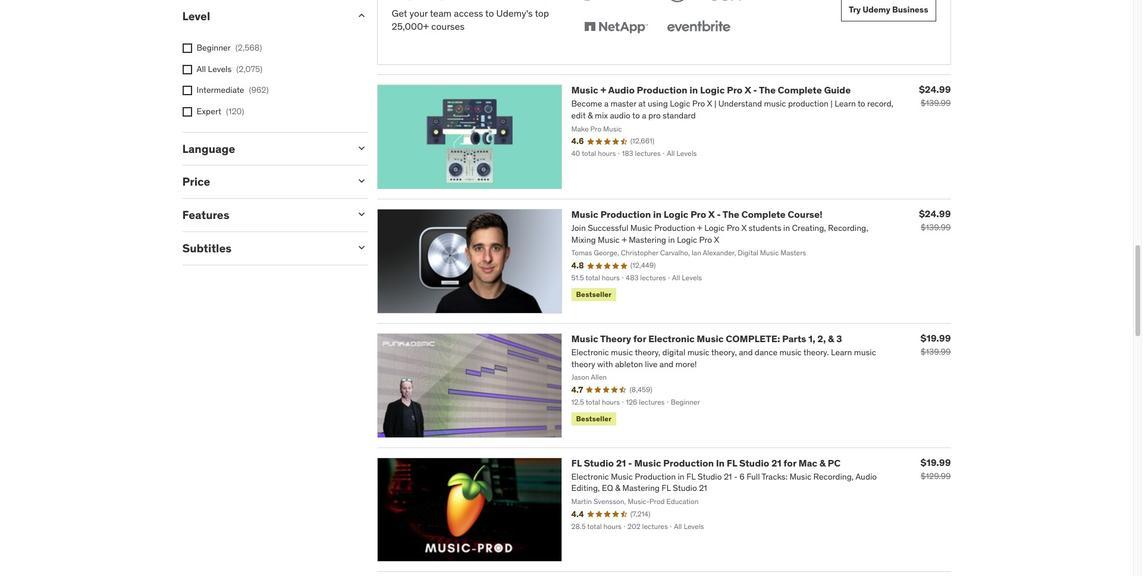 Task type: locate. For each thing, give the bounding box(es) containing it.
0 vertical spatial $24.99
[[920, 83, 951, 95]]

2,
[[818, 333, 826, 345]]

1 horizontal spatial 21
[[772, 457, 782, 469]]

$24.99
[[920, 83, 951, 95], [920, 208, 951, 220]]

subtitles
[[182, 241, 232, 255]]

$24.99 $139.99 for music production in logic pro x - the complete course!
[[920, 208, 951, 233]]

all levels (2,075)
[[197, 64, 263, 74]]

team
[[430, 7, 452, 19]]

xsmall image left expert at the top of page
[[182, 107, 192, 117]]

$19.99 for music theory for electronic music complete: parts 1, 2, & 3
[[921, 332, 951, 344]]

the
[[760, 84, 776, 96], [723, 208, 740, 220]]

small image for language
[[356, 142, 368, 154]]

25,000+
[[392, 20, 429, 32]]

21
[[616, 457, 626, 469], [772, 457, 782, 469]]

1 vertical spatial -
[[717, 208, 721, 220]]

0 vertical spatial small image
[[356, 208, 368, 220]]

0 vertical spatial for
[[634, 333, 647, 345]]

0 vertical spatial small image
[[356, 10, 368, 22]]

netapp image
[[582, 14, 651, 41]]

2 fl from the left
[[727, 457, 738, 469]]

$19.99 $129.99
[[921, 456, 951, 481]]

$24.99 for music + audio production in logic pro x - the complete guide
[[920, 83, 951, 95]]

& left 3
[[829, 333, 835, 345]]

beginner (2,568)
[[197, 42, 262, 53]]

0 vertical spatial $19.99
[[921, 332, 951, 344]]

2 small image from the top
[[356, 242, 368, 254]]

1 vertical spatial $24.99
[[920, 208, 951, 220]]

try
[[849, 4, 861, 15]]

&
[[829, 333, 835, 345], [820, 457, 826, 469]]

0 vertical spatial $139.99
[[921, 98, 951, 108]]

small image
[[356, 208, 368, 220], [356, 242, 368, 254]]

audio
[[609, 84, 635, 96]]

1 vertical spatial for
[[784, 457, 797, 469]]

1 horizontal spatial the
[[760, 84, 776, 96]]

production
[[637, 84, 688, 96], [601, 208, 651, 220], [664, 457, 714, 469]]

features
[[182, 208, 230, 222]]

0 vertical spatial xsmall image
[[182, 86, 192, 95]]

& left the "pc"
[[820, 457, 826, 469]]

mac
[[799, 457, 818, 469]]

complete left the course!
[[742, 208, 786, 220]]

2 vertical spatial small image
[[356, 175, 368, 187]]

2 small image from the top
[[356, 142, 368, 154]]

xsmall image
[[182, 86, 192, 95], [182, 107, 192, 117]]

1 vertical spatial in
[[654, 208, 662, 220]]

$19.99
[[921, 332, 951, 344], [921, 456, 951, 468]]

for left mac in the bottom right of the page
[[784, 457, 797, 469]]

1 horizontal spatial in
[[690, 84, 698, 96]]

0 horizontal spatial in
[[654, 208, 662, 220]]

0 horizontal spatial for
[[634, 333, 647, 345]]

$24.99 $139.99
[[920, 83, 951, 108], [920, 208, 951, 233]]

xsmall image left all
[[182, 65, 192, 74]]

1 small image from the top
[[356, 10, 368, 22]]

nasdaq image
[[582, 0, 651, 5]]

0 vertical spatial xsmall image
[[182, 44, 192, 53]]

1 horizontal spatial pro
[[727, 84, 743, 96]]

1 xsmall image from the top
[[182, 44, 192, 53]]

1 vertical spatial production
[[601, 208, 651, 220]]

1 small image from the top
[[356, 208, 368, 220]]

1 vertical spatial the
[[723, 208, 740, 220]]

0 vertical spatial &
[[829, 333, 835, 345]]

small image for price
[[356, 175, 368, 187]]

-
[[754, 84, 758, 96], [717, 208, 721, 220], [629, 457, 633, 469]]

music + audio production in logic pro x - the complete guide link
[[572, 84, 851, 96]]

music for music production in logic pro x - the complete course!
[[572, 208, 599, 220]]

1 vertical spatial $19.99
[[921, 456, 951, 468]]

box image
[[706, 0, 745, 5]]

1 vertical spatial small image
[[356, 142, 368, 154]]

0 vertical spatial x
[[745, 84, 752, 96]]

0 horizontal spatial 21
[[616, 457, 626, 469]]

$24.99 $139.99 for music + audio production in logic pro x - the complete guide
[[920, 83, 951, 108]]

language button
[[182, 141, 346, 156]]

2 $24.99 $139.99 from the top
[[920, 208, 951, 233]]

0 horizontal spatial -
[[629, 457, 633, 469]]

2 horizontal spatial -
[[754, 84, 758, 96]]

2 xsmall image from the top
[[182, 107, 192, 117]]

1 horizontal spatial fl
[[727, 457, 738, 469]]

pc
[[828, 457, 841, 469]]

1 vertical spatial xsmall image
[[182, 107, 192, 117]]

1 $24.99 from the top
[[920, 83, 951, 95]]

1 vertical spatial logic
[[664, 208, 689, 220]]

1 vertical spatial x
[[709, 208, 715, 220]]

0 vertical spatial complete
[[778, 84, 823, 96]]

fl
[[572, 457, 582, 469], [727, 457, 738, 469]]

1 $19.99 from the top
[[921, 332, 951, 344]]

1 studio from the left
[[584, 457, 614, 469]]

beginner
[[197, 42, 231, 53]]

music
[[572, 84, 599, 96], [572, 208, 599, 220], [572, 333, 599, 345], [697, 333, 724, 345], [635, 457, 662, 469]]

xsmall image for all
[[182, 65, 192, 74]]

$139.99 inside $19.99 $139.99
[[921, 346, 951, 357]]

xsmall image
[[182, 44, 192, 53], [182, 65, 192, 74]]

2 $24.99 from the top
[[920, 208, 951, 220]]

intermediate (962)
[[197, 85, 269, 95]]

levels
[[208, 64, 232, 74]]

1 $24.99 $139.99 from the top
[[920, 83, 951, 108]]

$139.99 for music + audio production in logic pro x - the complete guide
[[921, 98, 951, 108]]

1 $139.99 from the top
[[921, 98, 951, 108]]

0 vertical spatial -
[[754, 84, 758, 96]]

xsmall image for intermediate
[[182, 86, 192, 95]]

2 vertical spatial $139.99
[[921, 346, 951, 357]]

expert (120)
[[197, 106, 244, 117]]

for right theory
[[634, 333, 647, 345]]

studio
[[584, 457, 614, 469], [740, 457, 770, 469]]

x
[[745, 84, 752, 96], [709, 208, 715, 220]]

2 studio from the left
[[740, 457, 770, 469]]

music for music + audio production in logic pro x - the complete guide
[[572, 84, 599, 96]]

1 vertical spatial &
[[820, 457, 826, 469]]

$139.99
[[921, 98, 951, 108], [921, 222, 951, 233], [921, 346, 951, 357]]

1 21 from the left
[[616, 457, 626, 469]]

guide
[[825, 84, 851, 96]]

music theory for electronic music complete: parts 1, 2, & 3
[[572, 333, 843, 345]]

1 vertical spatial $139.99
[[921, 222, 951, 233]]

in
[[690, 84, 698, 96], [654, 208, 662, 220]]

(120)
[[226, 106, 244, 117]]

0 horizontal spatial fl
[[572, 457, 582, 469]]

2 $19.99 from the top
[[921, 456, 951, 468]]

try udemy business link
[[842, 0, 937, 22]]

fl studio 21 - music production in fl studio 21 for mac & pc link
[[572, 457, 841, 469]]

1 horizontal spatial x
[[745, 84, 752, 96]]

fl studio 21 - music production in fl studio 21 for mac & pc
[[572, 457, 841, 469]]

1 vertical spatial small image
[[356, 242, 368, 254]]

0 horizontal spatial studio
[[584, 457, 614, 469]]

1 vertical spatial pro
[[691, 208, 707, 220]]

complete
[[778, 84, 823, 96], [742, 208, 786, 220]]

1 horizontal spatial studio
[[740, 457, 770, 469]]

logic
[[701, 84, 725, 96], [664, 208, 689, 220]]

0 horizontal spatial &
[[820, 457, 826, 469]]

1 horizontal spatial -
[[717, 208, 721, 220]]

all
[[197, 64, 206, 74]]

0 vertical spatial in
[[690, 84, 698, 96]]

0 horizontal spatial the
[[723, 208, 740, 220]]

xsmall image left "beginner"
[[182, 44, 192, 53]]

0 vertical spatial $24.99 $139.99
[[920, 83, 951, 108]]

small image
[[356, 10, 368, 22], [356, 142, 368, 154], [356, 175, 368, 187]]

features button
[[182, 208, 346, 222]]

1 xsmall image from the top
[[182, 86, 192, 95]]

2 $139.99 from the top
[[921, 222, 951, 233]]

level button
[[182, 9, 346, 23]]

3 $139.99 from the top
[[921, 346, 951, 357]]

pro
[[727, 84, 743, 96], [691, 208, 707, 220]]

3
[[837, 333, 843, 345]]

2 vertical spatial -
[[629, 457, 633, 469]]

2 21 from the left
[[772, 457, 782, 469]]

electronic
[[649, 333, 695, 345]]

$129.99
[[921, 471, 951, 481]]

xsmall image left intermediate
[[182, 86, 192, 95]]

1 horizontal spatial logic
[[701, 84, 725, 96]]

complete left guide
[[778, 84, 823, 96]]

in
[[717, 457, 725, 469]]

2 xsmall image from the top
[[182, 65, 192, 74]]

1 vertical spatial xsmall image
[[182, 65, 192, 74]]

3 small image from the top
[[356, 175, 368, 187]]

1 vertical spatial $24.99 $139.99
[[920, 208, 951, 233]]

parts
[[783, 333, 807, 345]]

for
[[634, 333, 647, 345], [784, 457, 797, 469]]

expert
[[197, 106, 221, 117]]



Task type: describe. For each thing, give the bounding box(es) containing it.
complete:
[[726, 333, 781, 345]]

theory
[[601, 333, 632, 345]]

course!
[[788, 208, 823, 220]]

(2,075)
[[236, 64, 263, 74]]

1 horizontal spatial &
[[829, 333, 835, 345]]

0 horizontal spatial x
[[709, 208, 715, 220]]

udemy
[[863, 4, 891, 15]]

business
[[893, 4, 929, 15]]

get
[[392, 7, 408, 19]]

$19.99 for fl studio 21 - music production in fl studio 21 for mac & pc
[[921, 456, 951, 468]]

price
[[182, 175, 210, 189]]

2 vertical spatial production
[[664, 457, 714, 469]]

0 horizontal spatial pro
[[691, 208, 707, 220]]

music production in logic pro x - the complete course!
[[572, 208, 823, 220]]

music production in logic pro x - the complete course! link
[[572, 208, 823, 220]]

try udemy business
[[849, 4, 929, 15]]

$139.99 for music production in logic pro x - the complete course!
[[921, 222, 951, 233]]

access
[[454, 7, 484, 19]]

xsmall image for expert
[[182, 107, 192, 117]]

xsmall image for beginner
[[182, 44, 192, 53]]

small image for subtitles
[[356, 242, 368, 254]]

intermediate
[[197, 85, 244, 95]]

music for music theory for electronic music complete: parts 1, 2, & 3
[[572, 333, 599, 345]]

udemy's
[[497, 7, 533, 19]]

(2,568)
[[236, 42, 262, 53]]

1 fl from the left
[[572, 457, 582, 469]]

+
[[601, 84, 607, 96]]

1,
[[809, 333, 816, 345]]

$24.99 for music production in logic pro x - the complete course!
[[920, 208, 951, 220]]

0 vertical spatial the
[[760, 84, 776, 96]]

to
[[486, 7, 494, 19]]

small image for features
[[356, 208, 368, 220]]

courses
[[432, 20, 465, 32]]

level
[[182, 9, 210, 23]]

1 horizontal spatial for
[[784, 457, 797, 469]]

your
[[410, 7, 428, 19]]

music theory for electronic music complete: parts 1, 2, & 3 link
[[572, 333, 843, 345]]

top
[[535, 7, 549, 19]]

eventbrite image
[[665, 14, 734, 41]]

1 vertical spatial complete
[[742, 208, 786, 220]]

language
[[182, 141, 235, 156]]

get your team access to udemy's top 25,000+ courses
[[392, 7, 549, 32]]

0 horizontal spatial logic
[[664, 208, 689, 220]]

price button
[[182, 175, 346, 189]]

$139.99 for music theory for electronic music complete: parts 1, 2, & 3
[[921, 346, 951, 357]]

subtitles button
[[182, 241, 346, 255]]

small image for level
[[356, 10, 368, 22]]

0 vertical spatial production
[[637, 84, 688, 96]]

$19.99 $139.99
[[921, 332, 951, 357]]

volkswagen image
[[665, 0, 691, 5]]

0 vertical spatial logic
[[701, 84, 725, 96]]

(962)
[[249, 85, 269, 95]]

0 vertical spatial pro
[[727, 84, 743, 96]]

music + audio production in logic pro x - the complete guide
[[572, 84, 851, 96]]



Task type: vqa. For each thing, say whether or not it's contained in the screenshot.
13282 reviews element
no



